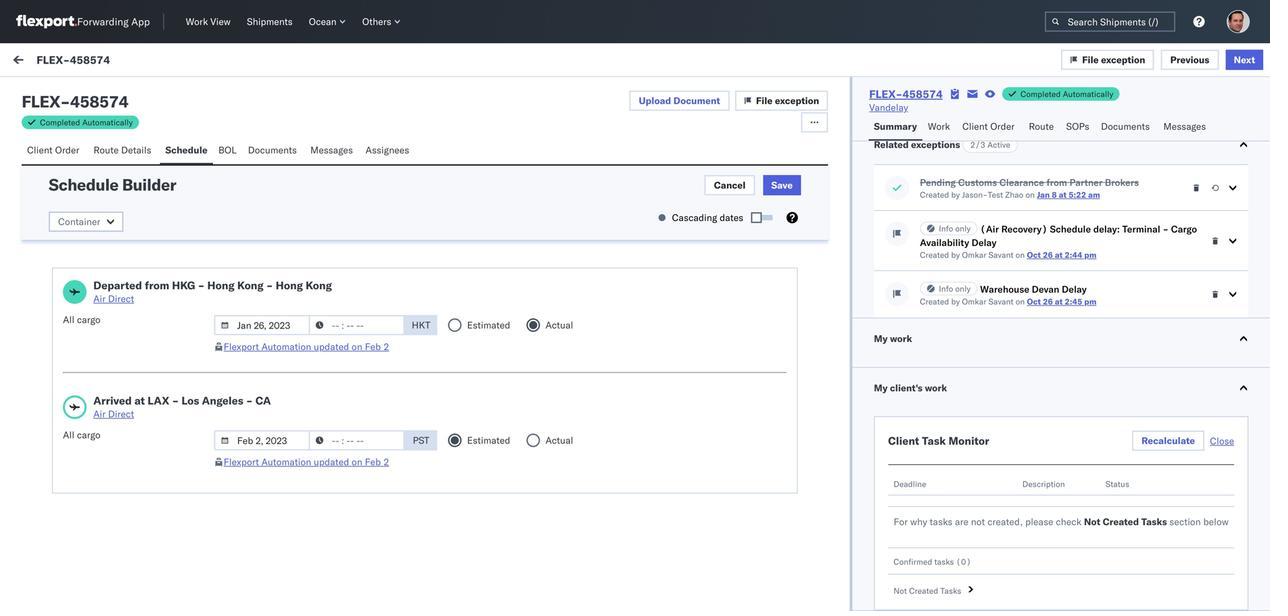 Task type: locate. For each thing, give the bounding box(es) containing it.
2 all from the top
[[63, 429, 75, 441]]

cancel
[[714, 179, 746, 191]]

(0) right internal
[[126, 86, 144, 98]]

messages button right actions
[[1159, 114, 1214, 141]]

2 air from the top
[[93, 408, 106, 420]]

(0) inside internal (0) button
[[126, 86, 144, 98]]

automation for ca
[[262, 456, 311, 468]]

2 omkar from the top
[[962, 297, 987, 307]]

0 vertical spatial x
[[118, 148, 123, 156]]

summary button
[[869, 114, 923, 141]]

1 vertical spatial messages
[[311, 144, 353, 156]]

0 vertical spatial schedule
[[165, 144, 208, 156]]

at left lax
[[135, 394, 145, 408]]

2 savant from the top
[[989, 297, 1014, 307]]

resize handle column header for message
[[642, 113, 659, 256]]

j left details
[[116, 148, 118, 156]]

1 flexport automation updated on feb 2 button from the top
[[224, 341, 389, 353]]

import
[[100, 55, 129, 67]]

1 actual from the top
[[546, 319, 574, 331]]

2 mmm d, yyyy text field from the top
[[214, 431, 310, 451]]

by
[[952, 190, 960, 200], [952, 250, 960, 260], [952, 297, 960, 307]]

resolving down route details button
[[110, 170, 149, 182]]

0 horizontal spatial documents
[[248, 144, 297, 156]]

2 flexport automation updated on feb 2 from the top
[[224, 456, 389, 468]]

1 horizontal spatial delay
[[1062, 284, 1087, 295]]

26 for recovery)
[[1043, 250, 1054, 260]]

j down schedule builder
[[116, 209, 118, 217]]

2 -- : -- -- text field from the top
[[309, 431, 405, 451]]

info
[[939, 224, 954, 234], [939, 284, 954, 294]]

26 down devan
[[1043, 297, 1054, 307]]

2:44
[[1065, 250, 1083, 260]]

air inside departed from hkg - hong kong - hong kong air direct
[[93, 293, 106, 305]]

schedule for schedule
[[165, 144, 208, 156]]

savant down warehouse
[[989, 297, 1014, 307]]

0 horizontal spatial flex-458574
[[37, 53, 110, 66]]

1 vertical spatial cargo
[[77, 429, 101, 441]]

2 2 from the top
[[384, 456, 389, 468]]

1 x from the top
[[118, 148, 123, 156]]

all cargo for arrived
[[63, 429, 101, 441]]

2 horizontal spatial work
[[925, 382, 948, 394]]

completed automatically down flex - 458574
[[40, 117, 133, 128]]

messages right actions
[[1164, 120, 1207, 132]]

pm right 2:45 at the right of the page
[[1085, 297, 1097, 307]]

schedule up container at the top left of page
[[49, 175, 118, 195]]

1 vertical spatial work
[[890, 333, 913, 345]]

1 feb from the top
[[365, 341, 381, 353]]

1 vertical spatial schedule
[[49, 175, 118, 195]]

route left sops
[[1029, 120, 1054, 132]]

1 flex- 458574 from the top
[[665, 157, 728, 169]]

schedule for schedule builder
[[49, 175, 118, 195]]

1 resolving from the top
[[110, 170, 149, 182]]

devan
[[1032, 284, 1060, 295]]

schedule left bol
[[165, 144, 208, 156]]

flexport automation updated on feb 2 for hong
[[224, 341, 389, 353]]

status
[[1106, 479, 1130, 490]]

omkar down the '(air'
[[962, 250, 987, 260]]

1 vertical spatial all cargo
[[63, 429, 101, 441]]

1 horizontal spatial kong
[[306, 279, 332, 292]]

1 vertical spatial 26
[[1043, 297, 1054, 307]]

2 cargo from the top
[[77, 429, 101, 441]]

recovery)
[[1002, 223, 1048, 235]]

2/3 active
[[971, 140, 1011, 150]]

related exceptions
[[874, 139, 961, 151]]

documents for the left documents button
[[248, 144, 297, 156]]

by inside pending customs clearance from partner brokers created by jason-test zhao on jan 8 at 5:22 am
[[952, 190, 960, 200]]

3 by from the top
[[952, 297, 960, 307]]

458574 up cancel
[[693, 157, 728, 169]]

j x left jie at top
[[116, 148, 123, 156]]

2 (0) from the left
[[126, 86, 144, 98]]

1 horizontal spatial client order button
[[957, 114, 1024, 141]]

info only down availability
[[939, 284, 971, 294]]

info only for (air
[[939, 224, 971, 234]]

on
[[1026, 190, 1035, 200], [1016, 250, 1025, 260], [1016, 297, 1025, 307], [352, 341, 363, 353], [352, 456, 363, 468]]

messages button left assignees
[[305, 138, 360, 164]]

sops
[[1067, 120, 1090, 132]]

not
[[971, 516, 986, 528]]

automatically
[[1063, 89, 1114, 99], [82, 117, 133, 128]]

1 horizontal spatial schedule
[[165, 144, 208, 156]]

1 vertical spatial estimated
[[467, 435, 511, 447]]

2 pm from the top
[[1085, 297, 1097, 307]]

1 horizontal spatial order
[[991, 120, 1015, 132]]

only for warehouse
[[956, 284, 971, 294]]

flex - 458574
[[22, 91, 128, 112]]

automation down ca
[[262, 456, 311, 468]]

1 cargo from the top
[[77, 314, 101, 326]]

1 vertical spatial tasks
[[941, 586, 962, 596]]

0 vertical spatial flexport automation updated on feb 2
[[224, 341, 389, 353]]

-
[[60, 91, 70, 112], [1163, 223, 1169, 235], [198, 279, 205, 292], [266, 279, 273, 292], [172, 394, 179, 408], [246, 394, 253, 408]]

2 vertical spatial vandelay
[[897, 218, 936, 230]]

1 vertical spatial flexport
[[224, 341, 259, 353]]

schedule up 2:44
[[1050, 223, 1092, 235]]

documents right sops 'button'
[[1102, 120, 1151, 132]]

flex- 458574 down cancel button
[[665, 218, 728, 230]]

1 updated from the top
[[314, 341, 349, 353]]

at right '8'
[[1059, 190, 1067, 200]]

0 vertical spatial all
[[63, 314, 75, 326]]

delay up 2:45 at the right of the page
[[1062, 284, 1087, 295]]

1 savant from the top
[[989, 250, 1014, 260]]

0 vertical spatial info
[[939, 224, 954, 234]]

jan 8 at 5:22 am button
[[1037, 190, 1101, 200]]

1 pm from the top
[[1085, 250, 1097, 260]]

client down flex
[[27, 144, 53, 156]]

4 resize handle column header from the left
[[1107, 113, 1123, 256]]

arrived at lax - los angeles - ca air direct
[[93, 394, 271, 420]]

route for route
[[1029, 120, 1054, 132]]

0 horizontal spatial my work
[[14, 52, 74, 71]]

2 j x from the top
[[116, 209, 123, 217]]

0 horizontal spatial (0)
[[62, 86, 80, 98]]

1 horizontal spatial client order
[[963, 120, 1015, 132]]

resolving for resolving feature test
[[110, 231, 149, 243]]

2 j from the top
[[116, 209, 118, 217]]

2 info only from the top
[[939, 284, 971, 294]]

order up active
[[991, 120, 1015, 132]]

client order
[[963, 120, 1015, 132], [27, 144, 79, 156]]

feb for departed from hkg - hong kong - hong kong
[[365, 341, 381, 353]]

0 vertical spatial actual
[[546, 319, 574, 331]]

work inside button
[[928, 120, 951, 132]]

0 horizontal spatial tasks
[[941, 586, 962, 596]]

check
[[1056, 516, 1082, 528]]

client order for the right the client order button
[[963, 120, 1015, 132]]

0 vertical spatial only
[[956, 224, 971, 234]]

0 vertical spatial test
[[151, 170, 168, 182]]

0 vertical spatial not
[[1085, 516, 1101, 528]]

cargo
[[77, 314, 101, 326], [77, 429, 101, 441]]

0 vertical spatial mmm d, yyyy text field
[[214, 315, 310, 336]]

automation up ca
[[262, 341, 311, 353]]

tasks
[[930, 516, 953, 528], [935, 557, 954, 567]]

flex-458574 up the summary
[[870, 87, 943, 101]]

0 vertical spatial flexport
[[181, 148, 211, 158]]

1 vertical spatial flexport automation updated on feb 2
[[224, 456, 389, 468]]

vandelay for resolving test
[[897, 157, 936, 169]]

1 vertical spatial flex- 458574
[[665, 218, 728, 230]]

confirmed
[[894, 557, 933, 567]]

cargo down arrived
[[77, 429, 101, 441]]

458574 up message
[[70, 91, 128, 112]]

-- : -- -- text field for arrived at lax - los angeles - ca
[[309, 431, 405, 451]]

cargo down departed
[[77, 314, 101, 326]]

m
[[1135, 219, 1142, 229]]

schedule button
[[160, 138, 213, 164]]

0 horizontal spatial test
[[151, 170, 168, 182]]

pm right 2:44
[[1085, 250, 1097, 260]]

feb
[[365, 341, 381, 353], [365, 456, 381, 468]]

2 info from the top
[[939, 284, 954, 294]]

delay down the '(air'
[[972, 237, 997, 249]]

1 horizontal spatial hong
[[276, 279, 303, 292]]

2 by from the top
[[952, 250, 960, 260]]

tasks left (
[[935, 557, 954, 567]]

1 vertical spatial not
[[894, 586, 907, 596]]

test right feature
[[184, 231, 201, 243]]

0 vertical spatial route
[[1029, 120, 1054, 132]]

1 oct from the top
[[1027, 250, 1041, 260]]

route left details
[[94, 144, 119, 156]]

for
[[894, 516, 908, 528]]

omkar for (air
[[962, 250, 987, 260]]

feb for arrived at lax - los angeles - ca
[[365, 456, 381, 468]]

client order button
[[957, 114, 1024, 141], [22, 138, 88, 164]]

MMM D, YYYY text field
[[214, 315, 310, 336], [214, 431, 310, 451]]

warehouse
[[981, 284, 1030, 295]]

estimated for arrived at lax - los angeles - ca
[[467, 435, 511, 447]]

1 vertical spatial j
[[116, 209, 118, 217]]

work
[[39, 52, 74, 71], [890, 333, 913, 345], [925, 382, 948, 394]]

resize handle column header
[[62, 113, 78, 256], [642, 113, 659, 256], [875, 113, 891, 256], [1107, 113, 1123, 256], [1246, 113, 1263, 256]]

client order down flex
[[27, 144, 79, 156]]

route button
[[1024, 114, 1061, 141]]

2 only from the top
[[956, 284, 971, 294]]

1 vertical spatial updated
[[314, 456, 349, 468]]

automatically down internal
[[82, 117, 133, 128]]

test down xiong in the top left of the page
[[151, 170, 168, 182]]

document
[[674, 95, 721, 107]]

work
[[186, 16, 208, 27], [131, 55, 153, 67], [928, 120, 951, 132]]

direct inside arrived at lax - los angeles - ca air direct
[[108, 408, 134, 420]]

my work up external
[[14, 52, 74, 71]]

(0) inside external (0) button
[[62, 86, 80, 98]]

26 down '(air recovery) schedule delay: terminal - cargo availability delay' on the top right
[[1043, 250, 1054, 260]]

info for warehouse devan delay
[[939, 284, 954, 294]]

mmm d, yyyy text field for hong
[[214, 315, 310, 336]]

not inside button
[[894, 586, 907, 596]]

1 vertical spatial only
[[956, 284, 971, 294]]

flex- 458574 for test
[[665, 218, 728, 230]]

my up my client's work
[[874, 333, 888, 345]]

delay inside '(air recovery) schedule delay: terminal - cargo availability delay'
[[972, 237, 997, 249]]

0 vertical spatial updated
[[314, 341, 349, 353]]

flex- left dates
[[665, 218, 693, 230]]

0 horizontal spatial messages
[[311, 144, 353, 156]]

client up 2/3 in the top right of the page
[[963, 120, 988, 132]]

0 horizontal spatial hong
[[207, 279, 235, 292]]

client order up 2/3 active on the top right of page
[[963, 120, 1015, 132]]

created by omkar savant on oct 26 at 2:44 pm
[[920, 250, 1097, 260]]

1 vertical spatial 2
[[384, 456, 389, 468]]

1 automation from the top
[[262, 341, 311, 353]]

delay
[[972, 237, 997, 249], [1062, 284, 1087, 295]]

from up '8'
[[1047, 177, 1068, 188]]

1 vertical spatial automation
[[262, 456, 311, 468]]

tasks inside button
[[941, 586, 962, 596]]

458574 up work button
[[903, 87, 943, 101]]

file exception
[[1083, 54, 1146, 65], [756, 95, 820, 107]]

oct down warehouse devan delay
[[1027, 297, 1041, 307]]

tasks
[[1142, 516, 1168, 528], [941, 586, 962, 596]]

created inside pending customs clearance from partner brokers created by jason-test zhao on jan 8 at 5:22 am
[[920, 190, 950, 200]]

1 air from the top
[[93, 293, 106, 305]]

1 vertical spatial client order
[[27, 144, 79, 156]]

1 vertical spatial delay
[[1062, 284, 1087, 295]]

file right the document
[[756, 95, 773, 107]]

air direct link
[[93, 292, 332, 306], [93, 408, 271, 421]]

(0)
[[62, 86, 80, 98], [126, 86, 144, 98]]

by for warehouse
[[952, 297, 960, 307]]

flexport automation updated on feb 2 button
[[224, 341, 389, 353], [224, 456, 389, 468]]

2 kong from the left
[[306, 279, 332, 292]]

automatically up sops
[[1063, 89, 1114, 99]]

resolving test
[[110, 170, 168, 182]]

2 feb from the top
[[365, 456, 381, 468]]

1 vertical spatial air direct link
[[93, 408, 271, 421]]

0 horizontal spatial from
[[145, 279, 169, 292]]

2 resize handle column header from the left
[[642, 113, 659, 256]]

oct down recovery) at top right
[[1027, 250, 1041, 260]]

mmm d, yyyy text field down departed from hkg - hong kong - hong kong air direct on the left of the page
[[214, 315, 310, 336]]

1 kong from the left
[[237, 279, 264, 292]]

0 horizontal spatial file
[[756, 95, 773, 107]]

1 all cargo from the top
[[63, 314, 101, 326]]

cascading dates
[[672, 212, 744, 224]]

at
[[1059, 190, 1067, 200], [1056, 250, 1063, 260], [1056, 297, 1063, 307], [135, 394, 145, 408]]

messages for rightmost messages button
[[1164, 120, 1207, 132]]

created
[[920, 190, 950, 200], [920, 250, 950, 260], [920, 297, 950, 307], [1103, 516, 1140, 528], [910, 586, 939, 596]]

1 vertical spatial tasks
[[935, 557, 954, 567]]

2 hong from the left
[[276, 279, 303, 292]]

None checkbox
[[22, 157, 35, 170], [22, 218, 35, 231], [22, 157, 35, 170], [22, 218, 35, 231]]

0 vertical spatial flex-458574
[[37, 53, 110, 66]]

1 horizontal spatial test
[[184, 231, 201, 243]]

flexport automation updated on feb 2 button for ca
[[224, 456, 389, 468]]

2 vertical spatial by
[[952, 297, 960, 307]]

only for (air
[[956, 224, 971, 234]]

work up client's in the bottom of the page
[[890, 333, 913, 345]]

1 vertical spatial exception
[[775, 95, 820, 107]]

schedule
[[165, 144, 208, 156], [49, 175, 118, 195], [1050, 223, 1092, 235]]

work right client's in the bottom of the page
[[925, 382, 948, 394]]

-- : -- -- text field for departed from hkg - hong kong - hong kong
[[309, 315, 405, 336]]

0 horizontal spatial schedule
[[49, 175, 118, 195]]

mmm d, yyyy text field for ca
[[214, 431, 310, 451]]

description
[[1023, 479, 1066, 490]]

1 vertical spatial j x
[[116, 209, 123, 217]]

1 vertical spatial work
[[131, 55, 153, 67]]

all cargo down departed
[[63, 314, 101, 326]]

1 horizontal spatial documents
[[1102, 120, 1151, 132]]

jie xiong
[[135, 146, 173, 158]]

vandelay down related exceptions
[[897, 157, 936, 169]]

1 26 from the top
[[1043, 250, 1054, 260]]

1 horizontal spatial messages button
[[1159, 114, 1214, 141]]

1 vertical spatial by
[[952, 250, 960, 260]]

savant for (air
[[989, 250, 1014, 260]]

flexport for kong
[[224, 341, 259, 353]]

2 estimated from the top
[[467, 435, 511, 447]]

0 vertical spatial work
[[186, 16, 208, 27]]

0 vertical spatial order
[[991, 120, 1015, 132]]

route
[[1029, 120, 1054, 132], [94, 144, 119, 156]]

2 horizontal spatial schedule
[[1050, 223, 1092, 235]]

2 all cargo from the top
[[63, 429, 101, 441]]

x
[[118, 148, 123, 156], [118, 209, 123, 217]]

direct
[[108, 293, 134, 305], [108, 408, 134, 420]]

pm
[[1085, 250, 1097, 260], [1085, 297, 1097, 307]]

1 -- : -- -- text field from the top
[[309, 315, 405, 336]]

1 vertical spatial order
[[55, 144, 79, 156]]

info down availability
[[939, 284, 954, 294]]

pm for schedule
[[1085, 250, 1097, 260]]

1 mmm d, yyyy text field from the top
[[214, 315, 310, 336]]

sops button
[[1061, 114, 1096, 141]]

1 vertical spatial vandelay
[[897, 157, 936, 169]]

all cargo down arrived
[[63, 429, 101, 441]]

air down departed
[[93, 293, 106, 305]]

None checkbox
[[22, 116, 35, 129], [754, 215, 773, 221], [22, 116, 35, 129], [754, 215, 773, 221]]

my up external
[[14, 52, 35, 71]]

delay:
[[1094, 223, 1121, 235]]

26 for devan
[[1043, 297, 1054, 307]]

oct for recovery)
[[1027, 250, 1041, 260]]

bol
[[218, 144, 237, 156]]

only left warehouse
[[956, 284, 971, 294]]

flex-458574 up external (0)
[[37, 53, 110, 66]]

(air
[[981, 223, 999, 235]]

j x down schedule builder
[[116, 209, 123, 217]]

created by omkar savant on oct 26 at 2:45 pm
[[920, 297, 1097, 307]]

created inside button
[[910, 586, 939, 596]]

0 horizontal spatial work
[[39, 52, 74, 71]]

0 vertical spatial client order
[[963, 120, 1015, 132]]

(0) right external
[[62, 86, 80, 98]]

1 info from the top
[[939, 224, 954, 234]]

j x for test
[[116, 148, 123, 156]]

departed
[[93, 279, 142, 292]]

1 vertical spatial file
[[756, 95, 773, 107]]

air direct link for hong
[[93, 292, 332, 306]]

active
[[988, 140, 1011, 150]]

section
[[1170, 516, 1202, 528]]

-- : -- -- text field
[[309, 315, 405, 336], [309, 431, 405, 451]]

2 oct from the top
[[1027, 297, 1041, 307]]

1 (0) from the left
[[62, 86, 80, 98]]

my work button
[[853, 319, 1271, 359]]

from left the hkg
[[145, 279, 169, 292]]

work right "import"
[[131, 55, 153, 67]]

tasks left are
[[930, 516, 953, 528]]

my work
[[14, 52, 74, 71], [874, 333, 913, 345]]

upload
[[639, 95, 671, 107]]

x down schedule builder
[[118, 209, 123, 217]]

internal (0)
[[91, 86, 144, 98]]

documents button right sops
[[1096, 114, 1159, 141]]

automation
[[262, 341, 311, 353], [262, 456, 311, 468]]

0 vertical spatial flexport automation updated on feb 2 button
[[224, 341, 389, 353]]

order down flex - 458574
[[55, 144, 79, 156]]

0 vertical spatial completed automatically
[[1021, 89, 1114, 99]]

1 flexport automation updated on feb 2 from the top
[[224, 341, 389, 353]]

direct down arrived
[[108, 408, 134, 420]]

1 hong from the left
[[207, 279, 235, 292]]

documents button left pm
[[243, 138, 305, 164]]

1 all from the top
[[63, 314, 75, 326]]

1 air direct link from the top
[[93, 292, 332, 306]]

omkar down warehouse
[[962, 297, 987, 307]]

1 horizontal spatial completed automatically
[[1021, 89, 1114, 99]]

0 horizontal spatial route
[[94, 144, 119, 156]]

completed down flex - 458574
[[40, 117, 80, 128]]

0 vertical spatial direct
[[108, 293, 134, 305]]

2 26 from the top
[[1043, 297, 1054, 307]]

flex- 458574 up cancel
[[665, 157, 728, 169]]

2 resolving from the top
[[110, 231, 149, 243]]

0 vertical spatial info only
[[939, 224, 971, 234]]

completed up route button
[[1021, 89, 1061, 99]]

0 vertical spatial feb
[[365, 341, 381, 353]]

tasks left the section
[[1142, 516, 1168, 528]]

cargo
[[1172, 223, 1198, 235]]

at inside pending customs clearance from partner brokers created by jason-test zhao on jan 8 at 5:22 am
[[1059, 190, 1067, 200]]

0 vertical spatial savant
[[989, 250, 1014, 260]]

vandelay up availability
[[897, 218, 936, 230]]

2 for arrived at lax - los angeles - ca
[[384, 456, 389, 468]]

client up related exceptions
[[898, 117, 920, 128]]

updated for arrived at lax - los angeles - ca
[[314, 456, 349, 468]]

0 vertical spatial j x
[[116, 148, 123, 156]]

m l
[[1135, 219, 1146, 229]]

2
[[384, 341, 389, 353], [384, 456, 389, 468]]

not right check
[[1085, 516, 1101, 528]]

route details
[[94, 144, 151, 156]]

0 vertical spatial air
[[93, 293, 106, 305]]

26
[[1043, 250, 1054, 260], [1043, 297, 1054, 307]]

oct 26 at 2:45 pm button
[[1027, 297, 1097, 307]]

flexport down 'angeles'
[[224, 456, 259, 468]]

0 vertical spatial automation
[[262, 341, 311, 353]]

1 vertical spatial actual
[[546, 435, 574, 447]]

flexport for angeles
[[224, 456, 259, 468]]

all for arrived
[[63, 429, 75, 441]]

0 vertical spatial by
[[952, 190, 960, 200]]

2 flex- 458574 from the top
[[665, 218, 728, 230]]

1 info only from the top
[[939, 224, 971, 234]]

0 vertical spatial exception
[[1102, 54, 1146, 65]]

2 air direct link from the top
[[93, 408, 271, 421]]

forwarding app link
[[16, 15, 150, 28]]

1 estimated from the top
[[467, 319, 511, 331]]

from inside pending customs clearance from partner brokers created by jason-test zhao on jan 8 at 5:22 am
[[1047, 177, 1068, 188]]

2 flexport automation updated on feb 2 button from the top
[[224, 456, 389, 468]]

updated for departed from hkg - hong kong - hong kong
[[314, 341, 349, 353]]

only up availability
[[956, 224, 971, 234]]

not down confirmed
[[894, 586, 907, 596]]

schedule inside button
[[165, 144, 208, 156]]

info up availability
[[939, 224, 954, 234]]

2 direct from the top
[[108, 408, 134, 420]]

flexport left bol
[[181, 148, 211, 158]]

my client's work button
[[853, 368, 1271, 409]]

x left jie at top
[[118, 148, 123, 156]]

oct 26 at 2:44 pm button
[[1027, 250, 1097, 260]]

1 direct from the top
[[108, 293, 134, 305]]

1 2 from the top
[[384, 341, 389, 353]]

1 vertical spatial flex-458574
[[870, 87, 943, 101]]

hkt
[[412, 319, 431, 331]]

2 actual from the top
[[546, 435, 574, 447]]

1 vertical spatial info
[[939, 284, 954, 294]]

0 vertical spatial omkar
[[962, 250, 987, 260]]

1 horizontal spatial work
[[186, 16, 208, 27]]

recalculate
[[1142, 435, 1196, 447]]

0 horizontal spatial file exception
[[756, 95, 820, 107]]

shipments link
[[242, 13, 298, 30]]

2 automation from the top
[[262, 456, 311, 468]]

messages right "1:27"
[[311, 144, 353, 156]]

2 updated from the top
[[314, 456, 349, 468]]

actual for arrived at lax - los angeles - ca
[[546, 435, 574, 447]]

1 only from the top
[[956, 224, 971, 234]]

resolving for resolving test
[[110, 170, 149, 182]]

1 vertical spatial my work
[[874, 333, 913, 345]]

documents
[[1102, 120, 1151, 132], [248, 144, 297, 156]]

0 vertical spatial cargo
[[77, 314, 101, 326]]

1 j from the top
[[116, 148, 118, 156]]

1 j x from the top
[[116, 148, 123, 156]]

close button
[[1211, 435, 1235, 447]]

resize handle column header for actions
[[1246, 113, 1263, 256]]

cargo for departed
[[77, 314, 101, 326]]

5 resize handle column header from the left
[[1246, 113, 1263, 256]]

x for test
[[118, 148, 123, 156]]

work for work button
[[928, 120, 951, 132]]

actual
[[546, 319, 574, 331], [546, 435, 574, 447]]

savant down the '(air'
[[989, 250, 1014, 260]]

1 by from the top
[[952, 190, 960, 200]]

info only up availability
[[939, 224, 971, 234]]

1 omkar from the top
[[962, 250, 987, 260]]

(0) for external (0)
[[62, 86, 80, 98]]

tasks down (
[[941, 586, 962, 596]]

client
[[898, 117, 920, 128], [963, 120, 988, 132], [27, 144, 53, 156], [889, 434, 920, 448]]

1 vertical spatial mmm d, yyyy text field
[[214, 431, 310, 451]]

messages for the leftmost messages button
[[311, 144, 353, 156]]

2 x from the top
[[118, 209, 123, 217]]

dates
[[720, 212, 744, 224]]

work up external (0)
[[39, 52, 74, 71]]



Task type: vqa. For each thing, say whether or not it's contained in the screenshot.
1st air direct link
yes



Task type: describe. For each thing, give the bounding box(es) containing it.
related
[[874, 139, 909, 151]]

ocean
[[309, 16, 337, 27]]

pending
[[920, 177, 956, 188]]

j for feature
[[116, 209, 118, 217]]

0 vertical spatial tasks
[[930, 516, 953, 528]]

my for my work button
[[874, 333, 888, 345]]

omkar for warehouse
[[962, 297, 987, 307]]

flex
[[22, 91, 60, 112]]

work view link
[[180, 13, 236, 30]]

partner
[[1070, 177, 1103, 188]]

j x for feature
[[116, 209, 123, 217]]

2023,
[[258, 146, 284, 158]]

air inside arrived at lax - los angeles - ca air direct
[[93, 408, 106, 420]]

all for departed
[[63, 314, 75, 326]]

(air recovery) schedule delay: terminal - cargo availability delay
[[920, 223, 1198, 249]]

message
[[112, 117, 144, 128]]

2/3
[[971, 140, 986, 150]]

next
[[1234, 54, 1256, 65]]

14,
[[241, 146, 255, 158]]

cargo for arrived
[[77, 429, 101, 441]]

order for the right the client order button
[[991, 120, 1015, 132]]

(0) for internal (0)
[[126, 86, 144, 98]]

details
[[121, 144, 151, 156]]

others
[[362, 16, 392, 27]]

departed from hkg - hong kong - hong kong air direct
[[93, 279, 332, 305]]

actual for departed from hkg - hong kong - hong kong
[[546, 319, 574, 331]]

1 horizontal spatial flex-458574
[[870, 87, 943, 101]]

0 vertical spatial work
[[39, 52, 74, 71]]

summary
[[874, 120, 918, 132]]

forwarding app
[[77, 15, 150, 28]]

- inside '(air recovery) schedule delay: terminal - cargo availability delay'
[[1163, 223, 1169, 235]]

client left the "task"
[[889, 434, 920, 448]]

my for my client's work button in the right bottom of the page
[[874, 382, 888, 394]]

resolving feature test
[[110, 231, 201, 243]]

0 horizontal spatial documents button
[[243, 138, 305, 164]]

client task monitor
[[889, 434, 990, 448]]

customs
[[959, 177, 998, 188]]

client's
[[890, 382, 923, 394]]

order for the left the client order button
[[55, 144, 79, 156]]

automation for hong
[[262, 341, 311, 353]]

schedule inside '(air recovery) schedule delay: terminal - cargo availability delay'
[[1050, 223, 1092, 235]]

0 horizontal spatial automatically
[[82, 117, 133, 128]]

external (0)
[[22, 86, 80, 98]]

forwarding
[[77, 15, 129, 28]]

5:22
[[1069, 190, 1087, 200]]

warehouse devan delay
[[981, 284, 1087, 295]]

x for feature
[[118, 209, 123, 217]]

0 horizontal spatial completed
[[40, 117, 80, 128]]

oct for devan
[[1027, 297, 1041, 307]]

flex- 458574 for resolving test
[[665, 157, 728, 169]]

at left 2:45 at the right of the page
[[1056, 297, 1063, 307]]

0 vertical spatial pst
[[326, 146, 343, 158]]

from inside departed from hkg - hong kong - hong kong air direct
[[145, 279, 169, 292]]

j for test
[[116, 148, 118, 156]]

not created tasks button
[[889, 586, 1235, 597]]

1:27
[[287, 146, 307, 158]]

xiong
[[149, 146, 173, 158]]

external
[[22, 86, 60, 98]]

previous
[[1171, 54, 1210, 65]]

vandelay link
[[870, 101, 909, 114]]

(
[[957, 557, 962, 567]]

jan
[[1037, 190, 1050, 200]]

pending customs clearance from partner brokers created by jason-test zhao on jan 8 at 5:22 am
[[920, 177, 1140, 200]]

zhao
[[1006, 190, 1024, 200]]

cancel button
[[705, 175, 755, 196]]

why
[[911, 516, 928, 528]]

assignees button
[[360, 138, 417, 164]]

close
[[1211, 435, 1235, 447]]

1 horizontal spatial exception
[[1102, 54, 1146, 65]]

on inside pending customs clearance from partner brokers created by jason-test zhao on jan 8 at 5:22 am
[[1026, 190, 1035, 200]]

builder
[[122, 175, 176, 195]]

arrived
[[93, 394, 132, 408]]

deadline
[[894, 479, 927, 490]]

l
[[1142, 219, 1146, 229]]

for why tasks are not created, please check not created tasks section below
[[894, 516, 1229, 528]]

not created tasks
[[894, 586, 962, 596]]

1 horizontal spatial file exception
[[1083, 54, 1146, 65]]

0
[[962, 557, 967, 567]]

availability
[[920, 237, 970, 249]]

0 horizontal spatial messages button
[[305, 138, 360, 164]]

flexport. image
[[16, 15, 77, 28]]

resize handle column header for client
[[1107, 113, 1123, 256]]

task
[[922, 434, 946, 448]]

documents for rightmost documents button
[[1102, 120, 1151, 132]]

1 vertical spatial file exception
[[756, 95, 820, 107]]

info only for warehouse
[[939, 284, 971, 294]]

flexport automation updated on feb 2 for ca
[[224, 456, 389, 468]]

route for route details
[[94, 144, 119, 156]]

confirmed tasks ( 0 )
[[894, 557, 972, 567]]

container button
[[49, 212, 123, 232]]

jason-
[[962, 190, 988, 200]]

0 horizontal spatial client order button
[[22, 138, 88, 164]]

1 vertical spatial pst
[[413, 435, 430, 447]]

ocean button
[[304, 13, 352, 30]]

flex- up cascading
[[665, 157, 693, 169]]

route details button
[[88, 138, 160, 164]]

app
[[131, 15, 150, 28]]

2 for departed from hkg - hong kong - hong kong
[[384, 341, 389, 353]]

1 horizontal spatial automatically
[[1063, 89, 1114, 99]]

terminal
[[1123, 223, 1161, 235]]

at left 2:44
[[1056, 250, 1063, 260]]

0 horizontal spatial completed automatically
[[40, 117, 133, 128]]

hkg
[[172, 279, 195, 292]]

by for (air
[[952, 250, 960, 260]]

recalculate button
[[1133, 431, 1205, 451]]

internal
[[91, 86, 124, 98]]

air direct link for los
[[93, 408, 271, 421]]

458574 up internal
[[70, 53, 110, 66]]

info for (air recovery) schedule delay: terminal - cargo availability delay
[[939, 224, 954, 234]]

1 horizontal spatial tasks
[[1142, 516, 1168, 528]]

client order for the left the client order button
[[27, 144, 79, 156]]

2 vertical spatial work
[[925, 382, 948, 394]]

my work inside button
[[874, 333, 913, 345]]

pm for delay
[[1085, 297, 1097, 307]]

clearance
[[1000, 177, 1045, 188]]

jie
[[135, 146, 147, 158]]

are
[[955, 516, 969, 528]]

upload document button
[[630, 91, 730, 111]]

at inside arrived at lax - los angeles - ca air direct
[[135, 394, 145, 408]]

vandelay for test
[[897, 218, 936, 230]]

0 vertical spatial my work
[[14, 52, 74, 71]]

0 vertical spatial my
[[14, 52, 35, 71]]

458574 down cancel button
[[693, 218, 728, 230]]

estimated for departed from hkg - hong kong - hong kong
[[467, 319, 511, 331]]

flex- up external (0)
[[37, 53, 70, 66]]

0 horizontal spatial exception
[[775, 95, 820, 107]]

0 horizontal spatial work
[[131, 55, 153, 67]]

flex- up the summary
[[870, 87, 903, 101]]

1 resize handle column header from the left
[[62, 113, 78, 256]]

nov 14, 2023, 1:27 pm pst
[[221, 146, 343, 158]]

work for work view
[[186, 16, 208, 27]]

0 vertical spatial vandelay
[[870, 101, 909, 113]]

below
[[1204, 516, 1229, 528]]

savant for warehouse
[[989, 297, 1014, 307]]

my client's work
[[874, 382, 948, 394]]

test
[[988, 190, 1004, 200]]

actions
[[1130, 117, 1158, 128]]

1 horizontal spatial completed
[[1021, 89, 1061, 99]]

flexport automation updated on feb 2 button for hong
[[224, 341, 389, 353]]

flex-458574 link
[[870, 87, 943, 101]]

direct inside departed from hkg - hong kong - hong kong air direct
[[108, 293, 134, 305]]

all cargo for departed
[[63, 314, 101, 326]]

internal (0) button
[[85, 80, 152, 106]]

cascading
[[672, 212, 718, 224]]

Search Shipments (/) text field
[[1045, 12, 1176, 32]]

1 vertical spatial test
[[184, 231, 201, 243]]

nov
[[221, 146, 238, 158]]

3 resize handle column header from the left
[[875, 113, 891, 256]]

feature
[[151, 231, 182, 243]]

1 horizontal spatial documents button
[[1096, 114, 1159, 141]]

pm
[[310, 146, 324, 158]]

0 vertical spatial file
[[1083, 54, 1099, 65]]

work button
[[923, 114, 957, 141]]

1 horizontal spatial not
[[1085, 516, 1101, 528]]



